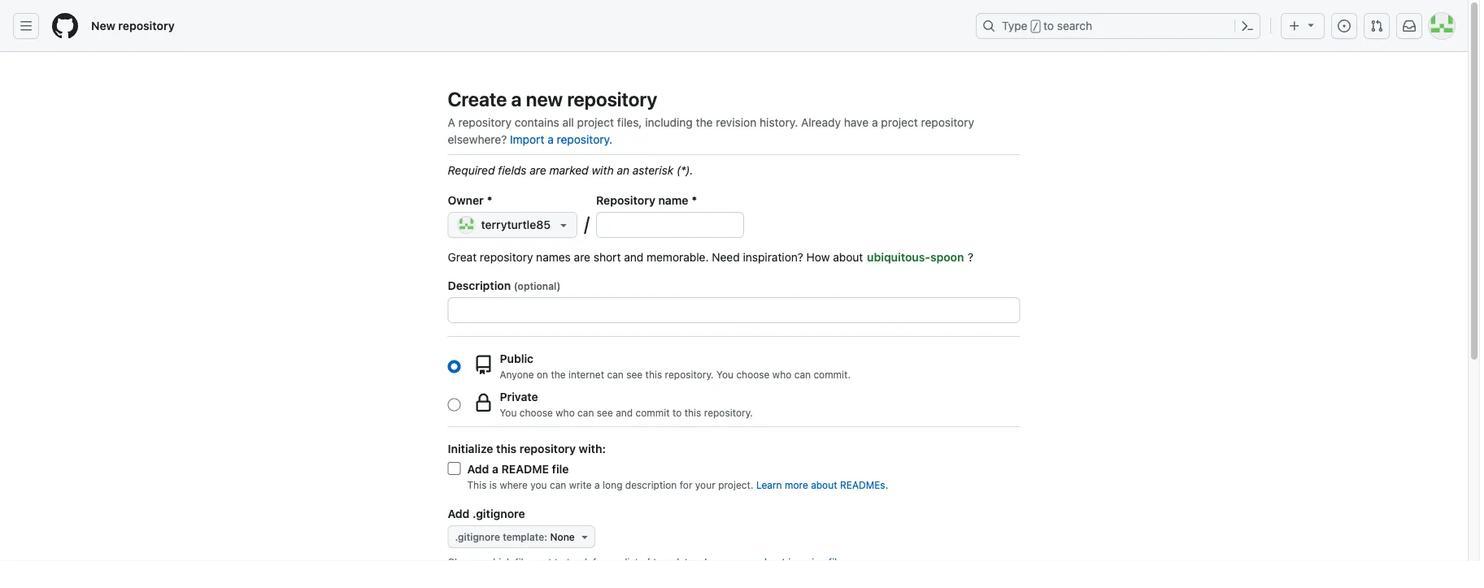 Task type: locate. For each thing, give the bounding box(es) containing it.
0 horizontal spatial to
[[673, 407, 682, 419]]

0 horizontal spatial you
[[500, 407, 517, 419]]

who down internet
[[556, 407, 575, 419]]

0 vertical spatial choose
[[736, 369, 770, 381]]

1 vertical spatial are
[[574, 251, 590, 264]]

names
[[536, 251, 571, 264]]

are right fields
[[530, 163, 546, 177]]

.gitignore down add .gitignore
[[455, 532, 500, 543]]

0 vertical spatial to
[[1043, 19, 1054, 33]]

owner *
[[448, 194, 492, 207]]

required fields are marked with an asterisk (*).
[[448, 163, 693, 177]]

a down contains
[[547, 133, 554, 146]]

1 horizontal spatial who
[[772, 369, 792, 381]]

repository.
[[557, 133, 612, 146], [665, 369, 714, 381], [704, 407, 753, 419]]

who
[[772, 369, 792, 381], [556, 407, 575, 419]]

repo image
[[474, 356, 493, 375]]

2 * from the left
[[692, 194, 697, 207]]

1 vertical spatial about
[[811, 480, 837, 491]]

a
[[448, 115, 455, 129]]

repository
[[118, 19, 175, 33], [567, 88, 657, 111], [458, 115, 512, 129], [921, 115, 974, 129], [480, 251, 533, 264], [519, 442, 576, 456]]

2 project from the left
[[881, 115, 918, 129]]

None text field
[[448, 298, 1019, 323]]

1 vertical spatial see
[[597, 407, 613, 419]]

add down this
[[448, 507, 470, 521]]

1 horizontal spatial project
[[881, 115, 918, 129]]

a inside the already have a project repository elsewhere?
[[872, 115, 878, 129]]

you inside the public anyone on the internet can see this repository. you choose who can commit.
[[716, 369, 734, 381]]

1 vertical spatial triangle down image
[[557, 219, 570, 232]]

choose left commit.
[[736, 369, 770, 381]]

and right short
[[624, 251, 643, 264]]

the inside the public anyone on the internet can see this repository. you choose who can commit.
[[551, 369, 566, 381]]

who inside private you choose who can see and commit to this repository.
[[556, 407, 575, 419]]

are
[[530, 163, 546, 177], [574, 251, 590, 264]]

can inside private you choose who can see and commit to this repository.
[[577, 407, 594, 419]]

1 horizontal spatial triangle down image
[[1304, 18, 1317, 31]]

0 horizontal spatial see
[[597, 407, 613, 419]]

homepage image
[[52, 13, 78, 39]]

about
[[833, 251, 863, 264], [811, 480, 837, 491]]

1 vertical spatial add
[[448, 507, 470, 521]]

1 horizontal spatial the
[[696, 115, 713, 129]]

who left commit.
[[772, 369, 792, 381]]

a for readme
[[492, 463, 498, 476]]

0 vertical spatial are
[[530, 163, 546, 177]]

0 vertical spatial and
[[624, 251, 643, 264]]

type / to search
[[1002, 19, 1092, 33]]

.gitignore
[[473, 507, 525, 521], [455, 532, 500, 543]]

this
[[645, 369, 662, 381], [684, 407, 701, 419], [496, 442, 517, 456]]

to left search
[[1043, 19, 1054, 33]]

1 vertical spatial choose
[[520, 407, 553, 419]]

and
[[624, 251, 643, 264], [616, 407, 633, 419]]

already
[[801, 115, 841, 129]]

a
[[511, 88, 522, 111], [872, 115, 878, 129], [547, 133, 554, 146], [492, 463, 498, 476], [594, 480, 600, 491]]

can
[[607, 369, 624, 381], [794, 369, 811, 381], [577, 407, 594, 419], [550, 480, 566, 491]]

triangle down image inside terryturtle85 popup button
[[557, 219, 570, 232]]

lock image
[[474, 394, 493, 413]]

repository. up commit
[[665, 369, 714, 381]]

with:
[[579, 442, 606, 456]]

Add a README file checkbox
[[448, 463, 461, 476]]

about right more
[[811, 480, 837, 491]]

1 vertical spatial the
[[551, 369, 566, 381]]

/
[[1033, 21, 1038, 33], [584, 212, 590, 235]]

to inside private you choose who can see and commit to this repository.
[[673, 407, 682, 419]]

repository. inside the public anyone on the internet can see this repository. you choose who can commit.
[[665, 369, 714, 381]]

notifications image
[[1403, 20, 1416, 33]]

triangle down image
[[1304, 18, 1317, 31], [557, 219, 570, 232]]

this
[[467, 480, 487, 491]]

description (optional)
[[448, 279, 561, 292]]

1 horizontal spatial you
[[716, 369, 734, 381]]

private
[[500, 390, 538, 404]]

repository. inside private you choose who can see and commit to this repository.
[[704, 407, 753, 419]]

marked
[[549, 163, 589, 177]]

the right 'on'
[[551, 369, 566, 381]]

commit
[[636, 407, 670, 419]]

terryturtle85
[[481, 218, 551, 232]]

learn more about readmes. link
[[756, 480, 888, 491]]

issue opened image
[[1338, 20, 1351, 33]]

triangle down image up names
[[557, 219, 570, 232]]

your
[[695, 480, 715, 491]]

create a new repository
[[448, 88, 657, 111]]

contains
[[515, 115, 559, 129]]

1 horizontal spatial choose
[[736, 369, 770, 381]]

search
[[1057, 19, 1092, 33]]

repository. down all
[[557, 133, 612, 146]]

can up with:
[[577, 407, 594, 419]]

0 vertical spatial add
[[467, 463, 489, 476]]

2 horizontal spatial this
[[684, 407, 701, 419]]

import a repository. link
[[510, 133, 612, 146]]

a up is on the bottom of page
[[492, 463, 498, 476]]

to
[[1043, 19, 1054, 33], [673, 407, 682, 419]]

triangle down image right the plus icon
[[1304, 18, 1317, 31]]

* right name
[[692, 194, 697, 207]]

a for new
[[511, 88, 522, 111]]

0 horizontal spatial *
[[487, 194, 492, 207]]

choose inside the public anyone on the internet can see this repository. you choose who can commit.
[[736, 369, 770, 381]]

you
[[716, 369, 734, 381], [500, 407, 517, 419]]

about inside the add a readme file this is where you can write a long description for your project. learn more about readmes.
[[811, 480, 837, 491]]

*
[[487, 194, 492, 207], [692, 194, 697, 207]]

add inside the add a readme file this is where you can write a long description for your project. learn more about readmes.
[[467, 463, 489, 476]]

0 vertical spatial who
[[772, 369, 792, 381]]

1 horizontal spatial /
[[1033, 21, 1038, 33]]

project right all
[[577, 115, 614, 129]]

choose down private
[[520, 407, 553, 419]]

can down "file"
[[550, 480, 566, 491]]

1 vertical spatial to
[[673, 407, 682, 419]]

an
[[617, 163, 629, 177]]

how
[[806, 251, 830, 264]]

triangle down image
[[578, 531, 591, 544]]

0 vertical spatial see
[[626, 369, 643, 381]]

(*).
[[676, 163, 693, 177]]

1 vertical spatial you
[[500, 407, 517, 419]]

this right commit
[[684, 407, 701, 419]]

0 vertical spatial /
[[1033, 21, 1038, 33]]

short
[[594, 251, 621, 264]]

all
[[562, 115, 574, 129]]

2 vertical spatial repository.
[[704, 407, 753, 419]]

/ down required fields are marked with an asterisk (*).
[[584, 212, 590, 235]]

1 horizontal spatial this
[[645, 369, 662, 381]]

can left commit.
[[794, 369, 811, 381]]

none
[[550, 532, 575, 543]]

see
[[626, 369, 643, 381], [597, 407, 613, 419]]

add .gitignore
[[448, 507, 525, 521]]

description
[[448, 279, 511, 292]]

1 horizontal spatial are
[[574, 251, 590, 264]]

choose
[[736, 369, 770, 381], [520, 407, 553, 419]]

0 horizontal spatial choose
[[520, 407, 553, 419]]

about right how
[[833, 251, 863, 264]]

/ inside type / to search
[[1033, 21, 1038, 33]]

choose inside private you choose who can see and commit to this repository.
[[520, 407, 553, 419]]

readme
[[501, 463, 549, 476]]

plus image
[[1288, 20, 1301, 33]]

you inside private you choose who can see and commit to this repository.
[[500, 407, 517, 419]]

Public radio
[[448, 361, 461, 374]]

0 vertical spatial repository.
[[557, 133, 612, 146]]

0 vertical spatial you
[[716, 369, 734, 381]]

0 horizontal spatial who
[[556, 407, 575, 419]]

project right have
[[881, 115, 918, 129]]

1 horizontal spatial see
[[626, 369, 643, 381]]

Repository text field
[[597, 213, 743, 237]]

a repository contains all project files, including the revision history.
[[448, 115, 798, 129]]

1 vertical spatial and
[[616, 407, 633, 419]]

1 project from the left
[[577, 115, 614, 129]]

the
[[696, 115, 713, 129], [551, 369, 566, 381]]

/ right type
[[1033, 21, 1038, 33]]

to right commit
[[673, 407, 682, 419]]

2 vertical spatial this
[[496, 442, 517, 456]]

.gitignore up .gitignore template : none
[[473, 507, 525, 521]]

0 horizontal spatial project
[[577, 115, 614, 129]]

1 horizontal spatial *
[[692, 194, 697, 207]]

0 vertical spatial this
[[645, 369, 662, 381]]

add for add .gitignore
[[448, 507, 470, 521]]

0 horizontal spatial /
[[584, 212, 590, 235]]

great
[[448, 251, 477, 264]]

0 vertical spatial triangle down image
[[1304, 18, 1317, 31]]

see up with:
[[597, 407, 613, 419]]

repository
[[596, 194, 655, 207]]

files,
[[617, 115, 642, 129]]

can right internet
[[607, 369, 624, 381]]

* right owner
[[487, 194, 492, 207]]

see up private you choose who can see and commit to this repository.
[[626, 369, 643, 381]]

template
[[503, 532, 544, 543]]

for
[[680, 480, 692, 491]]

this up readme
[[496, 442, 517, 456]]

initialize
[[448, 442, 493, 456]]

including
[[645, 115, 693, 129]]

with
[[592, 163, 614, 177]]

1 vertical spatial /
[[584, 212, 590, 235]]

0 horizontal spatial the
[[551, 369, 566, 381]]

spoon
[[930, 251, 964, 264]]

have
[[844, 115, 869, 129]]

project
[[577, 115, 614, 129], [881, 115, 918, 129]]

more
[[785, 480, 808, 491]]

the left revision
[[696, 115, 713, 129]]

0 horizontal spatial triangle down image
[[557, 219, 570, 232]]

1 vertical spatial this
[[684, 407, 701, 419]]

a right have
[[872, 115, 878, 129]]

are left short
[[574, 251, 590, 264]]

repository. down the public anyone on the internet can see this repository. you choose who can commit.
[[704, 407, 753, 419]]

.gitignore template : none
[[455, 532, 575, 543]]

0 horizontal spatial are
[[530, 163, 546, 177]]

a left new
[[511, 88, 522, 111]]

1 vertical spatial repository.
[[665, 369, 714, 381]]

git pull request image
[[1370, 20, 1383, 33]]

add
[[467, 463, 489, 476], [448, 507, 470, 521]]

this up commit
[[645, 369, 662, 381]]

add up this
[[467, 463, 489, 476]]

and left commit
[[616, 407, 633, 419]]

1 vertical spatial who
[[556, 407, 575, 419]]

commit.
[[814, 369, 851, 381]]



Task type: describe. For each thing, give the bounding box(es) containing it.
this inside private you choose who can see and commit to this repository.
[[684, 407, 701, 419]]

ubiquitous-spoon button
[[866, 245, 965, 271]]

long
[[603, 480, 623, 491]]

owner
[[448, 194, 484, 207]]

anyone
[[500, 369, 534, 381]]

terryturtle85 button
[[448, 212, 577, 238]]

need
[[712, 251, 740, 264]]

asterisk
[[633, 163, 673, 177]]

add for add a readme file this is where you can write a long description for your project. learn more about readmes.
[[467, 463, 489, 476]]

:
[[544, 532, 547, 543]]

and inside private you choose who can see and commit to this repository.
[[616, 407, 633, 419]]

1 vertical spatial .gitignore
[[455, 532, 500, 543]]

public anyone on the internet can see this repository. you choose who can commit.
[[500, 352, 851, 381]]

readmes.
[[840, 480, 888, 491]]

required
[[448, 163, 495, 177]]

(optional)
[[514, 281, 561, 292]]

great repository names are short and memorable. need inspiration? how about ubiquitous-spoon ?
[[448, 251, 974, 264]]

history.
[[760, 115, 798, 129]]

a for repository.
[[547, 133, 554, 146]]

description
[[625, 480, 677, 491]]

repository inside the already have a project repository elsewhere?
[[921, 115, 974, 129]]

on
[[537, 369, 548, 381]]

name
[[658, 194, 688, 207]]

command palette image
[[1241, 20, 1254, 33]]

write
[[569, 480, 592, 491]]

elsewhere?
[[448, 133, 507, 146]]

new
[[91, 19, 115, 33]]

initialize this repository with:
[[448, 442, 606, 456]]

ubiquitous-
[[867, 251, 930, 264]]

where
[[500, 480, 528, 491]]

new repository
[[91, 19, 175, 33]]

1 horizontal spatial to
[[1043, 19, 1054, 33]]

?
[[968, 251, 974, 264]]

already have a project repository elsewhere?
[[448, 115, 974, 146]]

see inside the public anyone on the internet can see this repository. you choose who can commit.
[[626, 369, 643, 381]]

learn
[[756, 480, 782, 491]]

project.
[[718, 480, 753, 491]]

see inside private you choose who can see and commit to this repository.
[[597, 407, 613, 419]]

file
[[552, 463, 569, 476]]

import
[[510, 133, 544, 146]]

0 vertical spatial the
[[696, 115, 713, 129]]

you
[[530, 480, 547, 491]]

repository name *
[[596, 194, 697, 207]]

add a readme file this is where you can write a long description for your project. learn more about readmes.
[[467, 463, 888, 491]]

type
[[1002, 19, 1028, 33]]

1 * from the left
[[487, 194, 492, 207]]

0 vertical spatial about
[[833, 251, 863, 264]]

revision
[[716, 115, 757, 129]]

a left long
[[594, 480, 600, 491]]

internet
[[569, 369, 604, 381]]

0 vertical spatial .gitignore
[[473, 507, 525, 521]]

who inside the public anyone on the internet can see this repository. you choose who can commit.
[[772, 369, 792, 381]]

this inside the public anyone on the internet can see this repository. you choose who can commit.
[[645, 369, 662, 381]]

project inside the already have a project repository elsewhere?
[[881, 115, 918, 129]]

can inside the add a readme file this is where you can write a long description for your project. learn more about readmes.
[[550, 480, 566, 491]]

memorable.
[[647, 251, 709, 264]]

private you choose who can see and commit to this repository.
[[500, 390, 753, 419]]

Private radio
[[448, 399, 461, 412]]

public
[[500, 352, 534, 366]]

import a repository.
[[510, 133, 612, 146]]

fields
[[498, 163, 527, 177]]

new
[[526, 88, 563, 111]]

0 horizontal spatial this
[[496, 442, 517, 456]]

is
[[489, 480, 497, 491]]

create
[[448, 88, 507, 111]]

inspiration?
[[743, 251, 803, 264]]



Task type: vqa. For each thing, say whether or not it's contained in the screenshot.
project inside the Already have a project repository elsewhere?
yes



